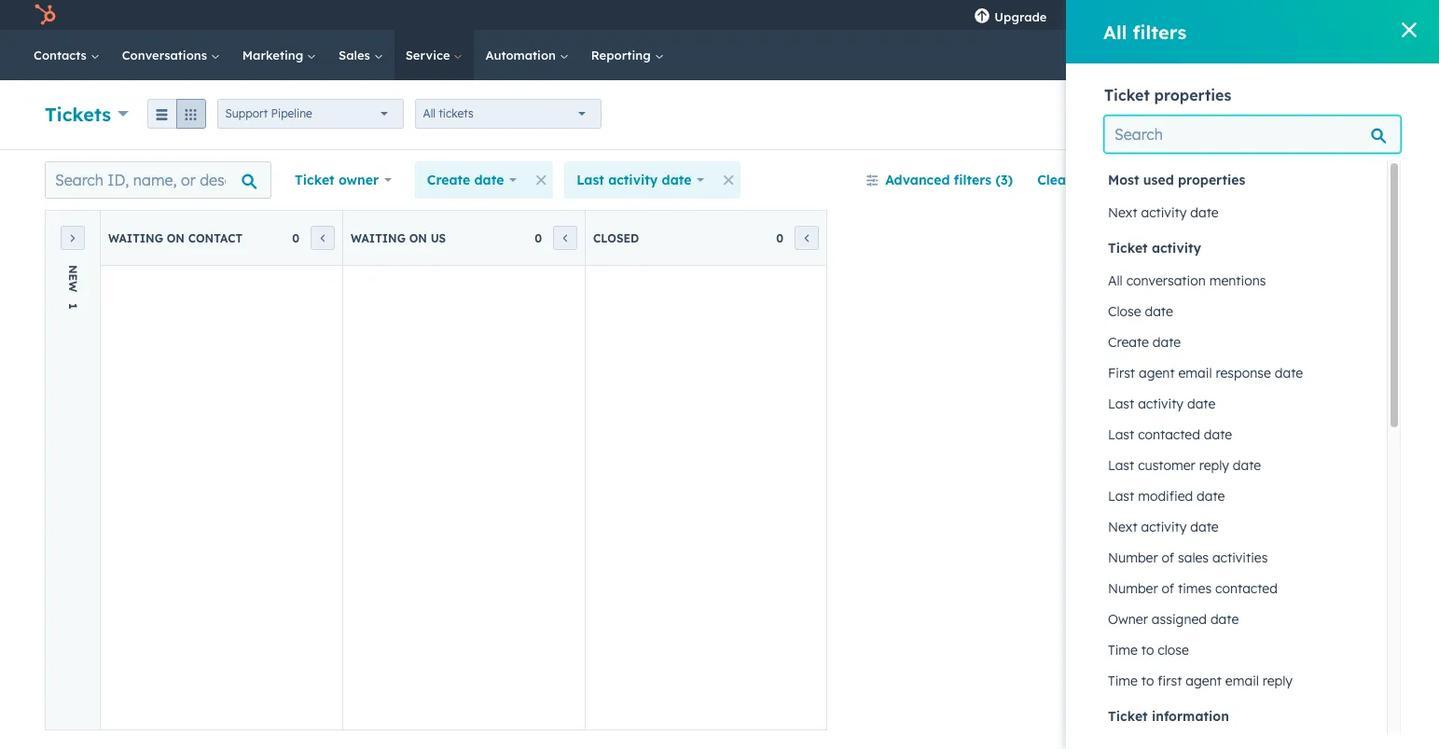 Task type: vqa. For each thing, say whether or not it's contained in the screenshot.
"All" in the All tickets 'Popup Button'
yes



Task type: locate. For each thing, give the bounding box(es) containing it.
number up owner
[[1109, 580, 1159, 597]]

reply down last contacted date button
[[1200, 457, 1230, 474]]

all for all filters
[[1104, 20, 1128, 43]]

2 vertical spatial create
[[1109, 334, 1150, 351]]

activity inside popup button
[[609, 172, 658, 189]]

activity
[[609, 172, 658, 189], [1142, 204, 1187, 221], [1152, 240, 1202, 257], [1139, 396, 1184, 412], [1142, 519, 1187, 536]]

closed
[[594, 231, 640, 245]]

most used properties
[[1109, 172, 1246, 189]]

0 vertical spatial create date
[[427, 172, 504, 189]]

ticket left information
[[1109, 708, 1148, 725]]

date down last activity date button
[[1205, 426, 1233, 443]]

on for us
[[409, 231, 427, 245]]

w
[[66, 281, 80, 292]]

email
[[1179, 365, 1213, 382], [1226, 673, 1260, 690]]

1 time from the top
[[1109, 642, 1138, 659]]

assigned
[[1152, 611, 1208, 628]]

create inside row group
[[1109, 334, 1150, 351]]

1 horizontal spatial on
[[409, 231, 427, 245]]

0 horizontal spatial last activity date
[[577, 172, 692, 189]]

agent inside "button"
[[1186, 673, 1222, 690]]

create for the create ticket button at the top
[[1312, 107, 1347, 121]]

reply
[[1200, 457, 1230, 474], [1263, 673, 1293, 690]]

filters inside advanced filters (3) button
[[954, 172, 992, 189]]

2 next from the top
[[1109, 519, 1138, 536]]

agent
[[1139, 365, 1175, 382], [1186, 673, 1222, 690]]

1 next activity date button from the top
[[1105, 198, 1388, 229]]

all for all tickets
[[423, 106, 436, 120]]

last activity date up closed
[[577, 172, 692, 189]]

0 horizontal spatial create date
[[427, 172, 504, 189]]

waiting on us
[[351, 231, 446, 245]]

ticket
[[1105, 86, 1150, 105], [295, 172, 335, 189], [1109, 240, 1148, 257], [1109, 708, 1148, 725]]

tickets
[[439, 106, 474, 120]]

ticket for ticket properties
[[1105, 86, 1150, 105]]

all inside row group
[[1109, 272, 1123, 289]]

all right calling icon
[[1104, 20, 1128, 43]]

2 0 from the left
[[535, 231, 542, 245]]

last inside button
[[1109, 488, 1135, 505]]

next activity date button down actions
[[1105, 198, 1388, 229]]

1 horizontal spatial reply
[[1263, 673, 1293, 690]]

ticket inside popup button
[[295, 172, 335, 189]]

1 of from the top
[[1162, 550, 1175, 566]]

1 horizontal spatial waiting
[[351, 231, 406, 245]]

0 vertical spatial next
[[1109, 204, 1138, 221]]

number left sales
[[1109, 550, 1159, 566]]

1 vertical spatial create date
[[1109, 334, 1182, 351]]

ticket left owner
[[295, 172, 335, 189]]

all conversation mentions
[[1109, 272, 1267, 289]]

email inside time to first agent email reply "button"
[[1226, 673, 1260, 690]]

2
[[1381, 7, 1388, 22]]

last inside popup button
[[577, 172, 605, 189]]

of for sales
[[1162, 550, 1175, 566]]

waiting down search id, name, or description 'search field'
[[108, 231, 163, 245]]

email left response
[[1179, 365, 1213, 382]]

ticket properties
[[1105, 86, 1232, 105]]

1 horizontal spatial contacted
[[1216, 580, 1278, 597]]

number for number of sales activities
[[1109, 550, 1159, 566]]

last contacted date button
[[1105, 420, 1388, 451]]

date down "last customer reply date"
[[1197, 488, 1226, 505]]

2 on from the left
[[409, 231, 427, 245]]

1 vertical spatial next activity date
[[1109, 519, 1219, 536]]

date down close date on the right
[[1153, 334, 1182, 351]]

sales
[[339, 48, 374, 63]]

properties up the actions
[[1155, 86, 1232, 105]]

ticket owner
[[295, 172, 379, 189]]

last inside button
[[1109, 396, 1135, 412]]

1 to from the top
[[1142, 642, 1155, 659]]

2 number from the top
[[1109, 580, 1159, 597]]

0 vertical spatial time
[[1109, 642, 1138, 659]]

to left first
[[1142, 673, 1155, 690]]

create date down close date on the right
[[1109, 334, 1182, 351]]

response
[[1216, 365, 1272, 382]]

next activity date down 'used'
[[1109, 204, 1219, 221]]

0 vertical spatial create
[[1312, 107, 1347, 121]]

last activity date button
[[1105, 389, 1388, 420]]

row group
[[1105, 161, 1388, 749]]

all left "tickets"
[[423, 106, 436, 120]]

import
[[1231, 107, 1269, 121]]

date down 'number of times contacted' button on the bottom right of the page
[[1211, 611, 1240, 628]]

0 vertical spatial reply
[[1200, 457, 1230, 474]]

2 horizontal spatial create
[[1312, 107, 1347, 121]]

row group containing most used properties
[[1105, 161, 1388, 749]]

advanced filters (3) button
[[854, 161, 1026, 199]]

on left us
[[409, 231, 427, 245]]

2 horizontal spatial 0
[[777, 231, 784, 245]]

ticket up conversation
[[1109, 240, 1148, 257]]

2 waiting from the left
[[351, 231, 406, 245]]

0 vertical spatial contacted
[[1139, 426, 1201, 443]]

create date inside popup button
[[427, 172, 504, 189]]

1 vertical spatial next
[[1109, 519, 1138, 536]]

0 horizontal spatial email
[[1179, 365, 1213, 382]]

next down the last modified date
[[1109, 519, 1138, 536]]

time down owner
[[1109, 642, 1138, 659]]

pipeline
[[271, 106, 312, 120]]

1 on from the left
[[167, 231, 185, 245]]

tickets button
[[45, 100, 128, 127]]

reply inside time to first agent email reply "button"
[[1263, 673, 1293, 690]]

0 horizontal spatial waiting
[[108, 231, 163, 245]]

1 horizontal spatial last activity date
[[1109, 396, 1216, 412]]

first agent email response date
[[1109, 365, 1304, 382]]

contacted down number of sales activities button
[[1216, 580, 1278, 597]]

reporting
[[591, 48, 655, 63]]

settings link
[[1180, 5, 1203, 25]]

last activity date up last contacted date
[[1109, 396, 1216, 412]]

menu item
[[1061, 0, 1064, 30]]

1 vertical spatial next activity date button
[[1105, 512, 1388, 544]]

upgrade
[[995, 9, 1047, 24]]

1 waiting from the left
[[108, 231, 163, 245]]

1 vertical spatial create
[[427, 172, 471, 189]]

time to close
[[1109, 642, 1190, 659]]

0 vertical spatial to
[[1142, 642, 1155, 659]]

create up us
[[427, 172, 471, 189]]

import button
[[1216, 100, 1285, 130]]

activity down 'used'
[[1142, 204, 1187, 221]]

0 horizontal spatial reply
[[1200, 457, 1230, 474]]

marketplaces image
[[1113, 8, 1130, 25]]

1 next activity date from the top
[[1109, 204, 1219, 221]]

waiting on contact
[[108, 231, 243, 245]]

all filters
[[1104, 20, 1187, 43]]

ticket up the actions
[[1105, 86, 1150, 105]]

close date button
[[1105, 297, 1388, 328]]

last activity date inside popup button
[[577, 172, 692, 189]]

n e w
[[66, 265, 80, 292]]

0 vertical spatial next activity date
[[1109, 204, 1219, 221]]

1 vertical spatial to
[[1142, 673, 1155, 690]]

date inside button
[[1197, 488, 1226, 505]]

0 vertical spatial filters
[[1133, 20, 1187, 43]]

last
[[577, 172, 605, 189], [1109, 396, 1135, 412], [1109, 426, 1135, 443], [1109, 457, 1135, 474], [1109, 488, 1135, 505]]

properties right 'used'
[[1179, 172, 1246, 189]]

activity down modified
[[1142, 519, 1187, 536]]

1 vertical spatial contacted
[[1216, 580, 1278, 597]]

all up close
[[1109, 272, 1123, 289]]

activity up last contacted date
[[1139, 396, 1184, 412]]

2 next activity date from the top
[[1109, 519, 1219, 536]]

0 horizontal spatial 0
[[292, 231, 300, 245]]

all right clear
[[1076, 172, 1093, 189]]

e
[[66, 274, 80, 281]]

agent right first at the right of the page
[[1139, 365, 1175, 382]]

filters
[[1133, 20, 1187, 43], [954, 172, 992, 189]]

1 horizontal spatial 0
[[535, 231, 542, 245]]

create
[[1312, 107, 1347, 121], [427, 172, 471, 189], [1109, 334, 1150, 351]]

settings image
[[1183, 8, 1200, 25]]

waiting left us
[[351, 231, 406, 245]]

create date up us
[[427, 172, 504, 189]]

1 vertical spatial of
[[1162, 580, 1175, 597]]

1 horizontal spatial agent
[[1186, 673, 1222, 690]]

number
[[1109, 550, 1159, 566], [1109, 580, 1159, 597]]

1 vertical spatial reply
[[1263, 673, 1293, 690]]

to
[[1142, 642, 1155, 659], [1142, 673, 1155, 690]]

ticket for ticket owner
[[295, 172, 335, 189]]

of left sales
[[1162, 550, 1175, 566]]

activity inside button
[[1139, 396, 1184, 412]]

of left times
[[1162, 580, 1175, 597]]

marketing
[[242, 48, 307, 63]]

activity up all conversation mentions
[[1152, 240, 1202, 257]]

0 horizontal spatial filters
[[954, 172, 992, 189]]

agent right first
[[1186, 673, 1222, 690]]

create date inside button
[[1109, 334, 1182, 351]]

1 number from the top
[[1109, 550, 1159, 566]]

menu containing apoptosis studios 2
[[962, 0, 1418, 30]]

group
[[147, 99, 206, 129]]

create inside tickets banner
[[1312, 107, 1347, 121]]

Search search field
[[1105, 116, 1402, 153]]

last activity date inside button
[[1109, 396, 1216, 412]]

owner
[[339, 172, 379, 189]]

calling icon image
[[1074, 7, 1090, 24]]

on left contact
[[167, 231, 185, 245]]

2 time from the top
[[1109, 673, 1138, 690]]

0 vertical spatial of
[[1162, 550, 1175, 566]]

1 vertical spatial properties
[[1179, 172, 1246, 189]]

create ticket
[[1312, 107, 1379, 121]]

activity up closed
[[609, 172, 658, 189]]

menu
[[962, 0, 1418, 30]]

create down close
[[1109, 334, 1150, 351]]

waiting
[[108, 231, 163, 245], [351, 231, 406, 245]]

0 horizontal spatial contacted
[[1139, 426, 1201, 443]]

contacted up customer on the bottom
[[1139, 426, 1201, 443]]

1 vertical spatial filters
[[954, 172, 992, 189]]

last for last activity date button
[[1109, 396, 1135, 412]]

board
[[1128, 172, 1168, 189]]

next activity date
[[1109, 204, 1219, 221], [1109, 519, 1219, 536]]

to for close
[[1142, 642, 1155, 659]]

2 to from the top
[[1142, 673, 1155, 690]]

next activity date down modified
[[1109, 519, 1219, 536]]

ticket owner button
[[283, 161, 404, 199]]

0 horizontal spatial on
[[167, 231, 185, 245]]

contacted
[[1139, 426, 1201, 443], [1216, 580, 1278, 597]]

2 of from the top
[[1162, 580, 1175, 597]]

date right response
[[1275, 365, 1304, 382]]

owner assigned date
[[1109, 611, 1240, 628]]

create left ticket
[[1312, 107, 1347, 121]]

support
[[225, 106, 268, 120]]

0 vertical spatial next activity date button
[[1105, 198, 1388, 229]]

of
[[1162, 550, 1175, 566], [1162, 580, 1175, 597]]

group inside tickets banner
[[147, 99, 206, 129]]

1 0 from the left
[[292, 231, 300, 245]]

1 horizontal spatial filters
[[1133, 20, 1187, 43]]

next
[[1109, 204, 1138, 221], [1109, 519, 1138, 536]]

reply inside last customer reply date button
[[1200, 457, 1230, 474]]

0 vertical spatial number
[[1109, 550, 1159, 566]]

activities
[[1213, 550, 1269, 566]]

1 vertical spatial email
[[1226, 673, 1260, 690]]

1 horizontal spatial create
[[1109, 334, 1150, 351]]

1 vertical spatial last activity date
[[1109, 396, 1216, 412]]

0 horizontal spatial agent
[[1139, 365, 1175, 382]]

next activity date button up activities
[[1105, 512, 1388, 544]]

all
[[1104, 20, 1128, 43], [423, 106, 436, 120], [1076, 172, 1093, 189], [1109, 272, 1123, 289]]

close image
[[1403, 22, 1418, 37]]

0 vertical spatial properties
[[1155, 86, 1232, 105]]

service link
[[394, 30, 474, 80]]

1
[[66, 303, 80, 310]]

email down time to close "button"
[[1226, 673, 1260, 690]]

0 vertical spatial last activity date
[[577, 172, 692, 189]]

0 vertical spatial agent
[[1139, 365, 1175, 382]]

reply down time to close "button"
[[1263, 673, 1293, 690]]

owner assigned date button
[[1105, 605, 1388, 636]]

time down time to close
[[1109, 673, 1138, 690]]

1 horizontal spatial create date
[[1109, 334, 1182, 351]]

actions
[[1171, 172, 1218, 189]]

date
[[475, 172, 504, 189], [662, 172, 692, 189], [1191, 204, 1219, 221], [1145, 303, 1174, 320], [1153, 334, 1182, 351], [1275, 365, 1304, 382], [1188, 396, 1216, 412], [1205, 426, 1233, 443], [1233, 457, 1262, 474], [1197, 488, 1226, 505], [1191, 519, 1219, 536], [1211, 611, 1240, 628]]

owner
[[1109, 611, 1149, 628]]

next down most
[[1109, 204, 1138, 221]]

3 0 from the left
[[777, 231, 784, 245]]

0 horizontal spatial create
[[427, 172, 471, 189]]

time for time to close
[[1109, 642, 1138, 659]]

information
[[1152, 708, 1230, 725]]

1 vertical spatial agent
[[1186, 673, 1222, 690]]

to left 'close'
[[1142, 642, 1155, 659]]

1 vertical spatial time
[[1109, 673, 1138, 690]]

create date
[[427, 172, 504, 189], [1109, 334, 1182, 351]]

1 horizontal spatial email
[[1226, 673, 1260, 690]]

first agent email response date button
[[1105, 358, 1388, 390]]

next activity date button
[[1105, 198, 1388, 229], [1105, 512, 1388, 544]]

1 vertical spatial number
[[1109, 580, 1159, 597]]

date down tickets banner
[[662, 172, 692, 189]]

1 next from the top
[[1109, 204, 1138, 221]]

all inside popup button
[[423, 106, 436, 120]]

0 vertical spatial email
[[1179, 365, 1213, 382]]

board actions
[[1128, 172, 1218, 189]]



Task type: describe. For each thing, give the bounding box(es) containing it.
n
[[66, 265, 80, 274]]

automation link
[[474, 30, 580, 80]]

contact
[[188, 231, 243, 245]]

notifications image
[[1214, 8, 1231, 25]]

apoptosis studios 2
[[1274, 7, 1388, 22]]

times
[[1179, 580, 1212, 597]]

all for all conversation mentions
[[1109, 272, 1123, 289]]

agent inside button
[[1139, 365, 1175, 382]]

create inside popup button
[[427, 172, 471, 189]]

last for last contacted date button
[[1109, 426, 1135, 443]]

2 next activity date button from the top
[[1105, 512, 1388, 544]]

next activity date for second next activity date button
[[1109, 519, 1219, 536]]

0 for contact
[[292, 231, 300, 245]]

hubspot link
[[22, 4, 70, 26]]

ticket activity
[[1109, 240, 1202, 257]]

all conversation mentions button
[[1105, 266, 1388, 297]]

last modified date
[[1109, 488, 1226, 505]]

last customer reply date button
[[1105, 451, 1388, 482]]

marketplaces button
[[1102, 0, 1141, 30]]

activity for last activity date button
[[1139, 396, 1184, 412]]

clear all
[[1038, 172, 1093, 189]]

service
[[406, 48, 454, 63]]

tickets
[[45, 102, 111, 126]]

(3)
[[996, 172, 1014, 189]]

date down first agent email response date
[[1188, 396, 1216, 412]]

first
[[1158, 673, 1183, 690]]

date up sales
[[1191, 519, 1219, 536]]

email inside first agent email response date button
[[1179, 365, 1213, 382]]

date down conversation
[[1145, 303, 1174, 320]]

first
[[1109, 365, 1136, 382]]

actions
[[1138, 107, 1177, 121]]

waiting for waiting on contact
[[108, 231, 163, 245]]

date down actions
[[1191, 204, 1219, 221]]

Search HubSpot search field
[[1178, 39, 1406, 71]]

automation
[[486, 48, 560, 63]]

search image
[[1401, 49, 1414, 62]]

properties inside row group
[[1179, 172, 1246, 189]]

apoptosis studios 2 button
[[1242, 0, 1416, 30]]

waiting for waiting on us
[[351, 231, 406, 245]]

tara schultz image
[[1254, 7, 1270, 23]]

number of times contacted button
[[1105, 574, 1388, 605]]

ticket for ticket activity
[[1109, 240, 1148, 257]]

all tickets
[[423, 106, 474, 120]]

of for times
[[1162, 580, 1175, 597]]

clear all button
[[1026, 161, 1105, 199]]

conversations
[[122, 48, 211, 63]]

contacts link
[[22, 30, 111, 80]]

number of sales activities
[[1109, 550, 1269, 566]]

activity for second next activity date button from the bottom of the page
[[1142, 204, 1187, 221]]

board actions button
[[1105, 161, 1253, 199]]

time to first agent email reply
[[1109, 673, 1293, 690]]

all tickets button
[[415, 99, 601, 129]]

time to first agent email reply button
[[1105, 666, 1388, 698]]

sales link
[[328, 30, 394, 80]]

conversation
[[1127, 272, 1206, 289]]

Search ID, name, or description search field
[[45, 161, 272, 199]]

on for contact
[[167, 231, 185, 245]]

support pipeline
[[225, 106, 312, 120]]

conversations link
[[111, 30, 231, 80]]

calling icon button
[[1066, 3, 1098, 27]]

ticket information
[[1109, 708, 1230, 725]]

ticket
[[1350, 107, 1379, 121]]

reporting link
[[580, 30, 675, 80]]

notifications button
[[1207, 0, 1239, 30]]

advanced
[[886, 172, 950, 189]]

time to close button
[[1105, 635, 1388, 667]]

upgrade image
[[975, 8, 991, 25]]

next for second next activity date button from the bottom of the page
[[1109, 204, 1138, 221]]

last modified date button
[[1105, 482, 1388, 513]]

help image
[[1152, 8, 1169, 25]]

used
[[1144, 172, 1175, 189]]

date down last contacted date button
[[1233, 457, 1262, 474]]

activity for second next activity date button
[[1142, 519, 1187, 536]]

advanced filters (3)
[[886, 172, 1014, 189]]

create date button
[[415, 161, 529, 199]]

to for first
[[1142, 673, 1155, 690]]

marketing link
[[231, 30, 328, 80]]

number for number of times contacted
[[1109, 580, 1159, 597]]

help button
[[1145, 0, 1176, 30]]

create date button
[[1105, 328, 1388, 359]]

next activity date for second next activity date button from the bottom of the page
[[1109, 204, 1219, 221]]

date down all tickets popup button
[[475, 172, 504, 189]]

last activity date button
[[565, 161, 717, 199]]

contacts
[[34, 48, 90, 63]]

next for second next activity date button
[[1109, 519, 1138, 536]]

filters for advanced
[[954, 172, 992, 189]]

mentions
[[1210, 272, 1267, 289]]

hubspot image
[[34, 4, 56, 26]]

modified
[[1139, 488, 1194, 505]]

number of sales activities button
[[1105, 543, 1388, 574]]

last for last modified date button
[[1109, 488, 1135, 505]]

last customer reply date
[[1109, 457, 1262, 474]]

0 for us
[[535, 231, 542, 245]]

contacted inside button
[[1216, 580, 1278, 597]]

filters for all
[[1133, 20, 1187, 43]]

time for time to first agent email reply
[[1109, 673, 1138, 690]]

create for create date button
[[1109, 334, 1150, 351]]

apoptosis
[[1274, 7, 1331, 22]]

ticket for ticket information
[[1109, 708, 1148, 725]]

support pipeline button
[[217, 99, 404, 129]]

actions button
[[1123, 100, 1204, 130]]

customer
[[1139, 457, 1196, 474]]

tickets banner
[[45, 94, 1395, 131]]

close
[[1109, 303, 1142, 320]]

close date
[[1109, 303, 1174, 320]]

close
[[1158, 642, 1190, 659]]

last for last customer reply date button
[[1109, 457, 1135, 474]]

us
[[431, 231, 446, 245]]

last contacted date
[[1109, 426, 1233, 443]]

contacted inside button
[[1139, 426, 1201, 443]]

number of times contacted
[[1109, 580, 1278, 597]]



